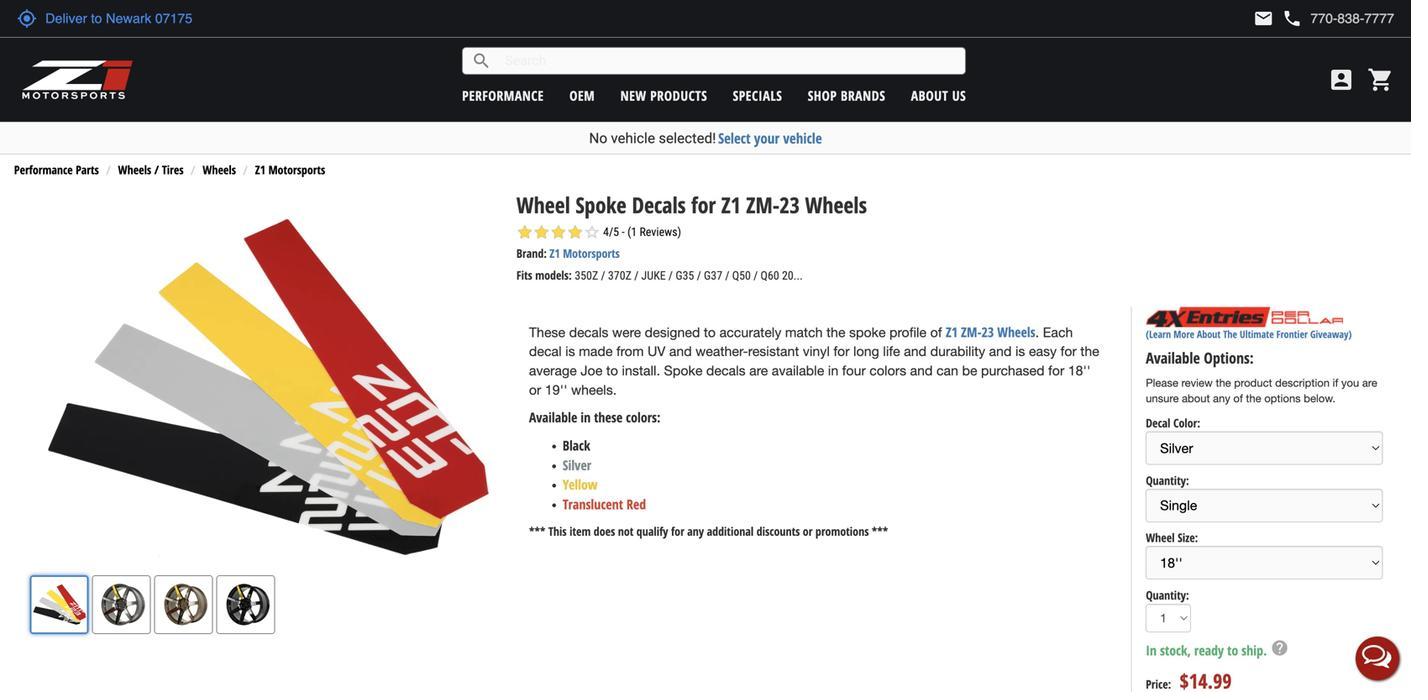 Task type: vqa. For each thing, say whether or not it's contained in the screenshot.
the left are
yes



Task type: describe. For each thing, give the bounding box(es) containing it.
select
[[719, 129, 751, 148]]

4 star from the left
[[567, 224, 584, 241]]

in
[[1147, 642, 1157, 660]]

.
[[1036, 325, 1040, 340]]

products
[[651, 87, 708, 105]]

zm- inside wheel spoke decals for z1 zm-23 wheels star star star star star_border 4/5 - (1 reviews) brand: z1 motorsports fits models: 350z / 370z / juke / g35 / g37 / q50 / q60 20...
[[747, 190, 780, 220]]

wheels / tires link
[[118, 162, 184, 178]]

account_box
[[1329, 66, 1356, 93]]

about inside (learn more about the ultimate frontier giveaway) available options: please review the product description if you are unsure about any of the options below.
[[1198, 327, 1221, 341]]

q60
[[761, 269, 780, 283]]

/ right g37
[[726, 269, 730, 283]]

wheels inside wheel spoke decals for z1 zm-23 wheels star star star star star_border 4/5 - (1 reviews) brand: z1 motorsports fits models: 350z / 370z / juke / g35 / g37 / q50 / q60 20...
[[806, 190, 867, 220]]

life
[[884, 344, 901, 359]]

specials
[[733, 87, 783, 105]]

price:
[[1147, 676, 1172, 692]]

designed
[[645, 325, 700, 340]]

these decals were designed to accurately match the spoke profile of z1 zm-23 wheels
[[529, 323, 1036, 341]]

black
[[563, 437, 591, 455]]

(learn more about the ultimate frontier giveaway) link
[[1147, 327, 1353, 341]]

unsure
[[1147, 392, 1180, 405]]

us
[[953, 87, 967, 105]]

/ left q60 at right
[[754, 269, 758, 283]]

install.
[[622, 363, 661, 379]]

/ left g35
[[669, 269, 673, 283]]

/ right '370z'
[[635, 269, 639, 283]]

your
[[755, 129, 780, 148]]

please
[[1147, 376, 1179, 390]]

350z
[[575, 269, 599, 283]]

juke
[[642, 269, 666, 283]]

370z
[[608, 269, 632, 283]]

selected!
[[659, 130, 717, 147]]

discounts
[[757, 524, 800, 540]]

frontier
[[1277, 327, 1309, 341]]

easy
[[1029, 344, 1057, 359]]

decals inside these decals were designed to accurately match the spoke profile of z1 zm-23 wheels
[[569, 325, 609, 340]]

1 vertical spatial available
[[529, 409, 578, 427]]

red
[[627, 496, 646, 514]]

1 horizontal spatial 23
[[982, 323, 995, 341]]

available inside (learn more about the ultimate frontier giveaway) available options: please review the product description if you are unsure about any of the options below.
[[1147, 348, 1201, 369]]

purchased
[[982, 363, 1045, 379]]

1 star from the left
[[517, 224, 534, 241]]

weather-
[[696, 344, 749, 359]]

uv
[[648, 344, 666, 359]]

colors:
[[626, 409, 661, 427]]

z1 up models:
[[550, 245, 560, 261]]

silver
[[563, 456, 592, 474]]

of inside (learn more about the ultimate frontier giveaway) available options: please review the product description if you are unsure about any of the options below.
[[1234, 392, 1244, 405]]

accurately
[[720, 325, 782, 340]]

brand:
[[517, 245, 547, 261]]

shop brands
[[808, 87, 886, 105]]

4/5 -
[[604, 225, 625, 239]]

oem
[[570, 87, 595, 105]]

more
[[1174, 327, 1195, 341]]

promotions
[[816, 524, 869, 540]]

and down profile
[[904, 344, 927, 359]]

spoke inside wheel spoke decals for z1 zm-23 wheels star star star star star_border 4/5 - (1 reviews) brand: z1 motorsports fits models: 350z / 370z / juke / g35 / g37 / q50 / q60 20...
[[576, 190, 627, 220]]

can
[[937, 363, 959, 379]]

no
[[589, 130, 608, 147]]

these
[[594, 409, 623, 427]]

description
[[1276, 376, 1330, 390]]

g37
[[704, 269, 723, 283]]

(learn more about the ultimate frontier giveaway) available options: please review the product description if you are unsure about any of the options below.
[[1147, 327, 1378, 405]]

available
[[772, 363, 825, 379]]

oem link
[[570, 87, 595, 105]]

for right qualify
[[671, 524, 685, 540]]

(learn
[[1147, 327, 1172, 341]]

g35
[[676, 269, 695, 283]]

and down designed
[[670, 344, 692, 359]]

performance parts link
[[14, 162, 99, 178]]

2 *** from the left
[[872, 524, 889, 540]]

ready
[[1195, 642, 1225, 660]]

about
[[1183, 392, 1211, 405]]

mail link
[[1254, 8, 1274, 29]]

phone link
[[1283, 8, 1395, 29]]

to inside in stock, ready to ship. help
[[1228, 642, 1239, 660]]

in inside . each decal is made from uv and weather-resistant vinyl for long life and durability and is easy for the average joe to install. spoke decals are available in four colors and can be purchased for 18'' or 19'' wheels.
[[828, 363, 839, 379]]

z1 up durability
[[946, 323, 958, 341]]

z1 right wheels link
[[255, 162, 266, 178]]

below.
[[1305, 392, 1336, 405]]

motorsports inside wheel spoke decals for z1 zm-23 wheels star star star star star_border 4/5 - (1 reviews) brand: z1 motorsports fits models: 350z / 370z / juke / g35 / g37 / q50 / q60 20...
[[563, 245, 620, 261]]

these
[[529, 325, 566, 340]]

shopping_cart link
[[1364, 66, 1395, 93]]

does
[[594, 524, 615, 540]]

performance
[[462, 87, 544, 105]]

19''
[[545, 382, 568, 398]]

options:
[[1205, 348, 1255, 369]]

0 horizontal spatial any
[[688, 524, 704, 540]]

ship.
[[1242, 642, 1268, 660]]

for down each
[[1061, 344, 1077, 359]]

brands
[[841, 87, 886, 105]]

were
[[613, 325, 641, 340]]

profile
[[890, 325, 927, 340]]

performance link
[[462, 87, 544, 105]]

from
[[617, 344, 644, 359]]

23 inside wheel spoke decals for z1 zm-23 wheels star star star star star_border 4/5 - (1 reviews) brand: z1 motorsports fits models: 350z / 370z / juke / g35 / g37 / q50 / q60 20...
[[780, 190, 800, 220]]

the inside these decals were designed to accurately match the spoke profile of z1 zm-23 wheels
[[827, 325, 846, 340]]

wheel for spoke
[[517, 190, 570, 220]]

parts
[[76, 162, 99, 178]]

decal color:
[[1147, 415, 1201, 431]]

1 horizontal spatial z1 motorsports link
[[550, 245, 620, 261]]

to inside these decals were designed to accurately match the spoke profile of z1 zm-23 wheels
[[704, 325, 716, 340]]

available in these colors:
[[529, 409, 661, 427]]



Task type: locate. For each thing, give the bounding box(es) containing it.
about us link
[[912, 87, 967, 105]]

0 vertical spatial any
[[1214, 392, 1231, 405]]

are inside (learn more about the ultimate frontier giveaway) available options: please review the product description if you are unsure about any of the options below.
[[1363, 376, 1378, 390]]

z1 motorsports logo image
[[21, 59, 134, 101]]

tires
[[162, 162, 184, 178]]

0 horizontal spatial motorsports
[[269, 162, 325, 178]]

models:
[[536, 267, 572, 283]]

1 horizontal spatial wheel
[[1147, 530, 1175, 546]]

spoke up star_border
[[576, 190, 627, 220]]

1 vertical spatial wheel
[[1147, 530, 1175, 546]]

any
[[1214, 392, 1231, 405], [688, 524, 704, 540]]

black silver yellow translucent red
[[563, 437, 646, 514]]

1 horizontal spatial are
[[1363, 376, 1378, 390]]

0 horizontal spatial wheel
[[517, 190, 570, 220]]

to inside . each decal is made from uv and weather-resistant vinyl for long life and durability and is easy for the average joe to install. spoke decals are available in four colors and can be purchased for 18'' or 19'' wheels.
[[607, 363, 619, 379]]

my_location
[[17, 8, 37, 29]]

0 horizontal spatial or
[[529, 382, 542, 398]]

wheel
[[517, 190, 570, 220], [1147, 530, 1175, 546]]

motorsports down star_border
[[563, 245, 620, 261]]

2 is from the left
[[1016, 344, 1026, 359]]

0 horizontal spatial z1 motorsports link
[[255, 162, 325, 178]]

review
[[1182, 376, 1213, 390]]

2 quantity: from the top
[[1147, 587, 1190, 603]]

1 horizontal spatial any
[[1214, 392, 1231, 405]]

/ left tires at the left top of the page
[[154, 162, 159, 178]]

1 horizontal spatial is
[[1016, 344, 1026, 359]]

0 vertical spatial 23
[[780, 190, 800, 220]]

1 quantity: from the top
[[1147, 473, 1190, 489]]

is right decal
[[566, 344, 575, 359]]

for inside wheel spoke decals for z1 zm-23 wheels star star star star star_border 4/5 - (1 reviews) brand: z1 motorsports fits models: 350z / 370z / juke / g35 / g37 / q50 / q60 20...
[[692, 190, 716, 220]]

2 vertical spatial to
[[1228, 642, 1239, 660]]

0 vertical spatial about
[[912, 87, 949, 105]]

spoke
[[850, 325, 886, 340]]

stock,
[[1161, 642, 1192, 660]]

/ right "350z"
[[601, 269, 606, 283]]

about
[[912, 87, 949, 105], [1198, 327, 1221, 341]]

2 horizontal spatial to
[[1228, 642, 1239, 660]]

decals up made
[[569, 325, 609, 340]]

18''
[[1069, 363, 1091, 379]]

about left the
[[1198, 327, 1221, 341]]

in left four on the right bottom
[[828, 363, 839, 379]]

available down 19''
[[529, 409, 578, 427]]

1 vertical spatial any
[[688, 524, 704, 540]]

any left the "additional"
[[688, 524, 704, 540]]

shop brands link
[[808, 87, 886, 105]]

1 vertical spatial to
[[607, 363, 619, 379]]

23 down select your vehicle link
[[780, 190, 800, 220]]

performance
[[14, 162, 73, 178]]

0 vertical spatial available
[[1147, 348, 1201, 369]]

and left can
[[911, 363, 933, 379]]

search
[[472, 51, 492, 71]]

z1 motorsports
[[255, 162, 325, 178]]

wheels
[[118, 162, 151, 178], [203, 162, 236, 178], [806, 190, 867, 220], [998, 323, 1036, 341]]

or inside . each decal is made from uv and weather-resistant vinyl for long life and durability and is easy for the average joe to install. spoke decals are available in four colors and can be purchased for 18'' or 19'' wheels.
[[529, 382, 542, 398]]

1 horizontal spatial about
[[1198, 327, 1221, 341]]

q50
[[733, 269, 751, 283]]

0 horizontal spatial are
[[750, 363, 768, 379]]

1 horizontal spatial or
[[803, 524, 813, 540]]

account_box link
[[1325, 66, 1360, 93]]

the up vinyl
[[827, 325, 846, 340]]

product
[[1235, 376, 1273, 390]]

and down z1 zm-23 wheels link
[[990, 344, 1012, 359]]

wheel inside wheel spoke decals for z1 zm-23 wheels star star star star star_border 4/5 - (1 reviews) brand: z1 motorsports fits models: 350z / 370z / juke / g35 / g37 / q50 / q60 20...
[[517, 190, 570, 220]]

new products
[[621, 87, 708, 105]]

about left "us" at right
[[912, 87, 949, 105]]

the down "product"
[[1247, 392, 1262, 405]]

phone
[[1283, 8, 1303, 29]]

0 vertical spatial spoke
[[576, 190, 627, 220]]

1 vertical spatial of
[[1234, 392, 1244, 405]]

1 vertical spatial or
[[803, 524, 813, 540]]

zm-
[[747, 190, 780, 220], [962, 323, 982, 341]]

each
[[1043, 325, 1074, 340]]

for left 18''
[[1049, 363, 1065, 379]]

1 horizontal spatial motorsports
[[563, 245, 620, 261]]

are inside . each decal is made from uv and weather-resistant vinyl for long life and durability and is easy for the average joe to install. spoke decals are available in four colors and can be purchased for 18'' or 19'' wheels.
[[750, 363, 768, 379]]

in
[[828, 363, 839, 379], [581, 409, 591, 427]]

options
[[1265, 392, 1302, 405]]

is up the purchased
[[1016, 344, 1026, 359]]

performance parts
[[14, 162, 99, 178]]

0 horizontal spatial to
[[607, 363, 619, 379]]

3 star from the left
[[550, 224, 567, 241]]

joe
[[581, 363, 603, 379]]

2 star from the left
[[534, 224, 550, 241]]

are
[[750, 363, 768, 379], [1363, 376, 1378, 390]]

the up 18''
[[1081, 344, 1100, 359]]

0 vertical spatial zm-
[[747, 190, 780, 220]]

to left 'ship.'
[[1228, 642, 1239, 660]]

wheel size:
[[1147, 530, 1199, 546]]

1 vertical spatial motorsports
[[563, 245, 620, 261]]

zm- down your
[[747, 190, 780, 220]]

0 horizontal spatial 23
[[780, 190, 800, 220]]

zm- up durability
[[962, 323, 982, 341]]

1 horizontal spatial decals
[[707, 363, 746, 379]]

0 vertical spatial or
[[529, 382, 542, 398]]

Search search field
[[492, 48, 966, 74]]

available down more
[[1147, 348, 1201, 369]]

of down "product"
[[1234, 392, 1244, 405]]

of right profile
[[931, 325, 943, 340]]

the down options:
[[1217, 376, 1232, 390]]

or right discounts
[[803, 524, 813, 540]]

qualify
[[637, 524, 669, 540]]

any right the about on the bottom of the page
[[1214, 392, 1231, 405]]

or
[[529, 382, 542, 398], [803, 524, 813, 540]]

0 vertical spatial motorsports
[[269, 162, 325, 178]]

are down resistant
[[750, 363, 768, 379]]

wheels link
[[203, 162, 236, 178]]

1 horizontal spatial in
[[828, 363, 839, 379]]

0 horizontal spatial is
[[566, 344, 575, 359]]

*** right promotions
[[872, 524, 889, 540]]

0 horizontal spatial vehicle
[[611, 130, 656, 147]]

1 vertical spatial decals
[[707, 363, 746, 379]]

fits
[[517, 267, 533, 283]]

z1 motorsports link right wheels link
[[255, 162, 325, 178]]

are right you
[[1363, 376, 1378, 390]]

any inside (learn more about the ultimate frontier giveaway) available options: please review the product description if you are unsure about any of the options below.
[[1214, 392, 1231, 405]]

z1 motorsports link down star_border
[[550, 245, 620, 261]]

0 vertical spatial of
[[931, 325, 943, 340]]

0 horizontal spatial ***
[[529, 524, 546, 540]]

mail phone
[[1254, 8, 1303, 29]]

0 horizontal spatial zm-
[[747, 190, 780, 220]]

resistant
[[749, 344, 800, 359]]

decal
[[529, 344, 562, 359]]

0 vertical spatial decals
[[569, 325, 609, 340]]

new products link
[[621, 87, 708, 105]]

1 is from the left
[[566, 344, 575, 359]]

0 horizontal spatial about
[[912, 87, 949, 105]]

1 vertical spatial about
[[1198, 327, 1221, 341]]

1 vertical spatial 23
[[982, 323, 995, 341]]

to
[[704, 325, 716, 340], [607, 363, 619, 379], [1228, 642, 1239, 660]]

the
[[1224, 327, 1238, 341]]

23 up durability
[[982, 323, 995, 341]]

decals
[[569, 325, 609, 340], [707, 363, 746, 379]]

*** left this at bottom
[[529, 524, 546, 540]]

and
[[670, 344, 692, 359], [904, 344, 927, 359], [990, 344, 1012, 359], [911, 363, 933, 379]]

spoke inside . each decal is made from uv and weather-resistant vinyl for long life and durability and is easy for the average joe to install. spoke decals are available in four colors and can be purchased for 18'' or 19'' wheels.
[[664, 363, 703, 379]]

in left "these"
[[581, 409, 591, 427]]

wheel left size:
[[1147, 530, 1175, 546]]

z1 down the select
[[722, 190, 741, 220]]

to right "joe"
[[607, 363, 619, 379]]

long
[[854, 344, 880, 359]]

1 vertical spatial zm-
[[962, 323, 982, 341]]

decals down 'weather-'
[[707, 363, 746, 379]]

vehicle right the no
[[611, 130, 656, 147]]

yellow
[[563, 476, 598, 494]]

1 horizontal spatial of
[[1234, 392, 1244, 405]]

shopping_cart
[[1368, 66, 1395, 93]]

in stock, ready to ship. help
[[1147, 639, 1290, 660]]

shop
[[808, 87, 838, 105]]

about us
[[912, 87, 967, 105]]

/ left g37
[[697, 269, 702, 283]]

made
[[579, 344, 613, 359]]

spoke
[[576, 190, 627, 220], [664, 363, 703, 379]]

1 vertical spatial quantity:
[[1147, 587, 1190, 603]]

0 horizontal spatial of
[[931, 325, 943, 340]]

specials link
[[733, 87, 783, 105]]

four
[[843, 363, 866, 379]]

for up four on the right bottom
[[834, 344, 850, 359]]

motorsports right wheels link
[[269, 162, 325, 178]]

size:
[[1178, 530, 1199, 546]]

wheel up brand:
[[517, 190, 570, 220]]

vehicle inside no vehicle selected! select your vehicle
[[611, 130, 656, 147]]

match
[[786, 325, 823, 340]]

0 vertical spatial quantity:
[[1147, 473, 1190, 489]]

1 vertical spatial z1 motorsports link
[[550, 245, 620, 261]]

select your vehicle link
[[719, 129, 822, 148]]

0 horizontal spatial spoke
[[576, 190, 627, 220]]

vinyl
[[803, 344, 830, 359]]

1 *** from the left
[[529, 524, 546, 540]]

1 vertical spatial in
[[581, 409, 591, 427]]

1 horizontal spatial vehicle
[[784, 129, 822, 148]]

for right decals
[[692, 190, 716, 220]]

wheel spoke decals for z1 zm-23 wheels star star star star star_border 4/5 - (1 reviews) brand: z1 motorsports fits models: 350z / 370z / juke / g35 / g37 / q50 / q60 20...
[[517, 190, 867, 283]]

0 horizontal spatial available
[[529, 409, 578, 427]]

new
[[621, 87, 647, 105]]

quantity: up wheel size:
[[1147, 473, 1190, 489]]

you
[[1342, 376, 1360, 390]]

0 vertical spatial in
[[828, 363, 839, 379]]

0 vertical spatial to
[[704, 325, 716, 340]]

1 horizontal spatial zm-
[[962, 323, 982, 341]]

vehicle right your
[[784, 129, 822, 148]]

wheel for size:
[[1147, 530, 1175, 546]]

the inside . each decal is made from uv and weather-resistant vinyl for long life and durability and is easy for the average joe to install. spoke decals are available in four colors and can be purchased for 18'' or 19'' wheels.
[[1081, 344, 1100, 359]]

1 horizontal spatial to
[[704, 325, 716, 340]]

0 horizontal spatial in
[[581, 409, 591, 427]]

1 horizontal spatial ***
[[872, 524, 889, 540]]

1 horizontal spatial spoke
[[664, 363, 703, 379]]

not
[[618, 524, 634, 540]]

of inside these decals were designed to accurately match the spoke profile of z1 zm-23 wheels
[[931, 325, 943, 340]]

decals
[[632, 190, 686, 220]]

star_border
[[584, 224, 601, 241]]

spoke down uv
[[664, 363, 703, 379]]

for
[[692, 190, 716, 220], [834, 344, 850, 359], [1061, 344, 1077, 359], [1049, 363, 1065, 379], [671, 524, 685, 540]]

0 vertical spatial z1 motorsports link
[[255, 162, 325, 178]]

1 vertical spatial spoke
[[664, 363, 703, 379]]

the
[[827, 325, 846, 340], [1081, 344, 1100, 359], [1217, 376, 1232, 390], [1247, 392, 1262, 405]]

to up 'weather-'
[[704, 325, 716, 340]]

0 vertical spatial wheel
[[517, 190, 570, 220]]

decals inside . each decal is made from uv and weather-resistant vinyl for long life and durability and is easy for the average joe to install. spoke decals are available in four colors and can be purchased for 18'' or 19'' wheels.
[[707, 363, 746, 379]]

help
[[1271, 639, 1290, 658]]

this
[[549, 524, 567, 540]]

23
[[780, 190, 800, 220], [982, 323, 995, 341]]

if
[[1334, 376, 1339, 390]]

1 horizontal spatial available
[[1147, 348, 1201, 369]]

is
[[566, 344, 575, 359], [1016, 344, 1026, 359]]

quantity: up stock, at the bottom right
[[1147, 587, 1190, 603]]

20...
[[782, 269, 803, 283]]

0 horizontal spatial decals
[[569, 325, 609, 340]]

or left 19''
[[529, 382, 542, 398]]



